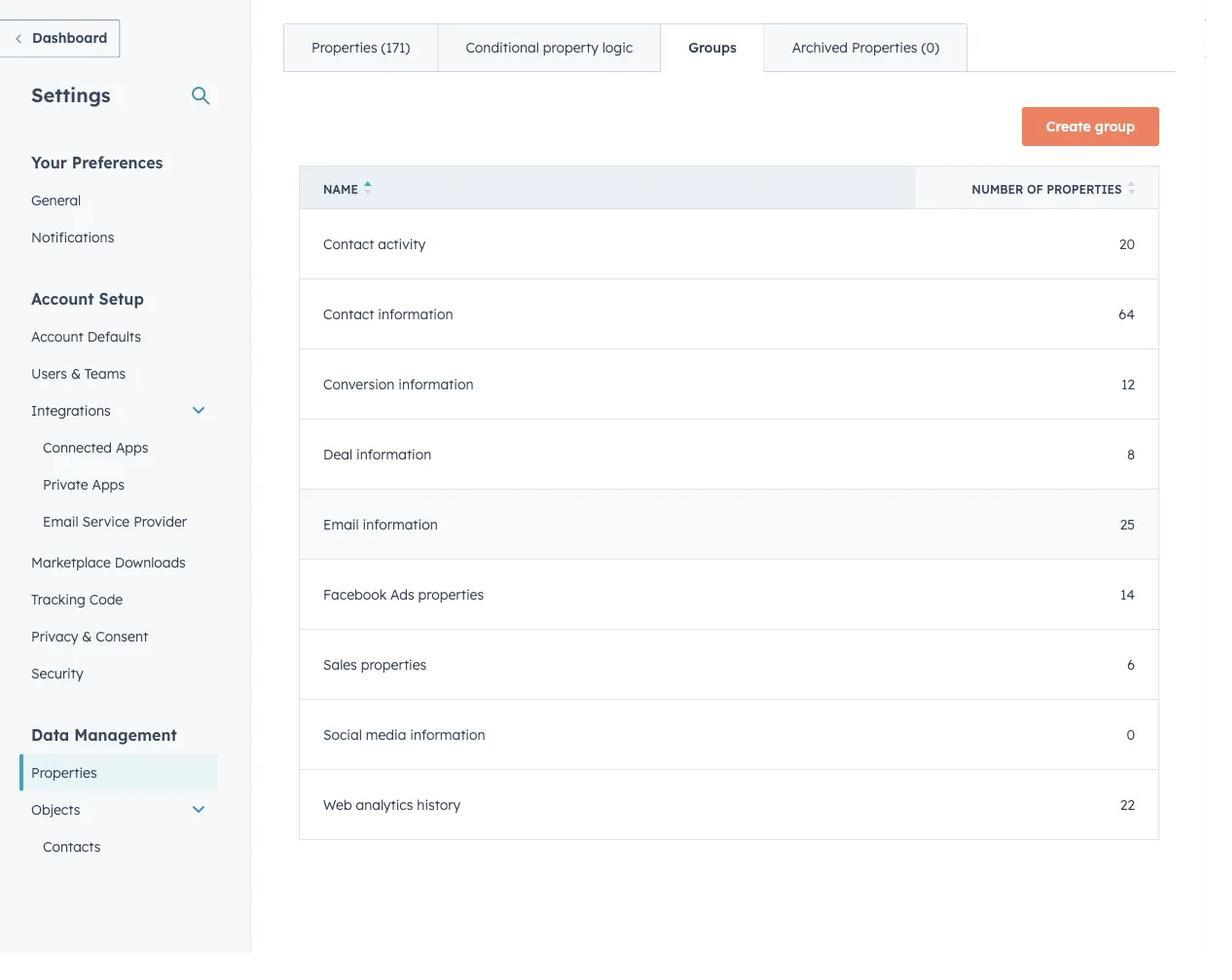 Task type: locate. For each thing, give the bounding box(es) containing it.
1 contact from the top
[[323, 235, 374, 253]]

ascending sort. press to sort descending. image
[[364, 181, 371, 195]]

private apps link
[[19, 466, 218, 503]]

apps down 'integrations' button
[[116, 439, 149, 456]]

apps
[[116, 439, 149, 456], [92, 476, 125, 493]]

0 vertical spatial account
[[31, 289, 94, 308]]

deal information
[[323, 446, 432, 463]]

create
[[1047, 118, 1092, 135]]

account defaults
[[31, 328, 141, 345]]

contact for contact activity
[[323, 235, 374, 253]]

properties left (0)
[[852, 39, 918, 56]]

social
[[323, 726, 362, 743]]

contact left activity
[[323, 235, 374, 253]]

management
[[74, 725, 177, 745]]

1 vertical spatial &
[[82, 628, 92, 645]]

properties
[[1047, 182, 1123, 197], [418, 586, 484, 603], [361, 656, 427, 673]]

data
[[31, 725, 69, 745]]

email service provider
[[43, 513, 187, 530]]

account for account setup
[[31, 289, 94, 308]]

web
[[323, 797, 352, 814]]

preferences
[[72, 152, 163, 172]]

name button
[[300, 166, 916, 209]]

apps up service
[[92, 476, 125, 493]]

0 vertical spatial apps
[[116, 439, 149, 456]]

contacts link
[[19, 828, 218, 865]]

2 account from the top
[[31, 328, 84, 345]]

25
[[1121, 516, 1136, 533]]

setup
[[99, 289, 144, 308]]

connected apps link
[[19, 429, 218, 466]]

properties up objects
[[31, 764, 97, 781]]

information right deal
[[357, 446, 432, 463]]

properties right sales
[[361, 656, 427, 673]]

1 horizontal spatial email
[[323, 516, 359, 533]]

1 vertical spatial apps
[[92, 476, 125, 493]]

account for account defaults
[[31, 328, 84, 345]]

1 vertical spatial properties
[[418, 586, 484, 603]]

properties right ads
[[418, 586, 484, 603]]

account up users
[[31, 328, 84, 345]]

email for email service provider
[[43, 513, 79, 530]]

conversion information
[[323, 376, 474, 393]]

information up ads
[[363, 516, 438, 533]]

account up account defaults
[[31, 289, 94, 308]]

0
[[1127, 726, 1136, 743]]

email
[[43, 513, 79, 530], [323, 516, 359, 533]]

tab list
[[283, 23, 968, 72]]

account setup element
[[19, 288, 218, 692]]

activity
[[378, 235, 426, 253]]

create group
[[1047, 118, 1136, 135]]

conversion
[[323, 376, 395, 393]]

& right privacy
[[82, 628, 92, 645]]

provider
[[134, 513, 187, 530]]

properties inside the data management element
[[31, 764, 97, 781]]

properties for properties (171)
[[312, 39, 378, 56]]

properties left (171)
[[312, 39, 378, 56]]

privacy & consent
[[31, 628, 148, 645]]

conditional
[[466, 39, 540, 56]]

analytics
[[356, 797, 413, 814]]

apps for private apps
[[92, 476, 125, 493]]

0 vertical spatial contact
[[323, 235, 374, 253]]

number
[[972, 182, 1024, 197]]

email information
[[323, 516, 438, 533]]

12
[[1122, 376, 1136, 393]]

your preferences element
[[19, 151, 218, 256]]

archived properties (0) link
[[764, 24, 967, 71]]

contact
[[323, 235, 374, 253], [323, 306, 374, 323]]

0 horizontal spatial email
[[43, 513, 79, 530]]

objects
[[31, 801, 80, 818]]

general link
[[19, 182, 218, 219]]

information down activity
[[378, 306, 453, 323]]

apps inside private apps link
[[92, 476, 125, 493]]

14
[[1121, 586, 1136, 603]]

account
[[31, 289, 94, 308], [31, 328, 84, 345]]

history
[[417, 797, 461, 814]]

information for contact information
[[378, 306, 453, 323]]

1 horizontal spatial properties
[[312, 39, 378, 56]]

your
[[31, 152, 67, 172]]

privacy
[[31, 628, 78, 645]]

1 vertical spatial contact
[[323, 306, 374, 323]]

properties for facebook ads properties
[[418, 586, 484, 603]]

apps inside connected apps 'link'
[[116, 439, 149, 456]]

& for users
[[71, 365, 81, 382]]

& right users
[[71, 365, 81, 382]]

conditional property logic link
[[438, 24, 661, 71]]

information for email information
[[363, 516, 438, 533]]

1 horizontal spatial &
[[82, 628, 92, 645]]

properties inside button
[[1047, 182, 1123, 197]]

dashboard
[[32, 29, 107, 46]]

tracking code link
[[19, 581, 218, 618]]

create group button
[[1023, 107, 1160, 146]]

tab panel
[[283, 71, 1176, 872]]

properties (171)
[[312, 39, 410, 56]]

data management element
[[19, 724, 218, 954]]

of
[[1028, 182, 1044, 197]]

&
[[71, 365, 81, 382], [82, 628, 92, 645]]

users & teams
[[31, 365, 126, 382]]

contact for contact information
[[323, 306, 374, 323]]

general
[[31, 191, 81, 208]]

security
[[31, 665, 83, 682]]

tracking code
[[31, 591, 123, 608]]

1 vertical spatial account
[[31, 328, 84, 345]]

contacts
[[43, 838, 101, 855]]

properties left press to sort. element
[[1047, 182, 1123, 197]]

email down deal
[[323, 516, 359, 533]]

contact activity
[[323, 235, 426, 253]]

0 vertical spatial &
[[71, 365, 81, 382]]

properties
[[312, 39, 378, 56], [852, 39, 918, 56], [31, 764, 97, 781]]

facebook ads properties
[[323, 586, 484, 603]]

name
[[323, 182, 358, 197]]

data management
[[31, 725, 177, 745]]

properties link
[[19, 754, 218, 791]]

contact up conversion
[[323, 306, 374, 323]]

information right media
[[410, 726, 486, 743]]

0 horizontal spatial properties
[[31, 764, 97, 781]]

0 horizontal spatial &
[[71, 365, 81, 382]]

email inside 'account setup' element
[[43, 513, 79, 530]]

information right conversion
[[399, 376, 474, 393]]

email down private
[[43, 513, 79, 530]]

properties for number of properties
[[1047, 182, 1123, 197]]

0 vertical spatial properties
[[1047, 182, 1123, 197]]

information for deal information
[[357, 446, 432, 463]]

1 account from the top
[[31, 289, 94, 308]]

press to sort. element
[[1128, 181, 1136, 198]]

2 contact from the top
[[323, 306, 374, 323]]



Task type: vqa. For each thing, say whether or not it's contained in the screenshot.


Task type: describe. For each thing, give the bounding box(es) containing it.
deal
[[323, 446, 353, 463]]

ads
[[391, 586, 415, 603]]

groups link
[[661, 24, 764, 71]]

code
[[89, 591, 123, 608]]

integrations
[[31, 402, 111, 419]]

tracking
[[31, 591, 86, 608]]

service
[[82, 513, 130, 530]]

archived
[[793, 39, 848, 56]]

connected apps
[[43, 439, 149, 456]]

users & teams link
[[19, 355, 218, 392]]

marketplace downloads link
[[19, 544, 218, 581]]

(0)
[[922, 39, 940, 56]]

tab list containing properties (171)
[[283, 23, 968, 72]]

integrations button
[[19, 392, 218, 429]]

objects button
[[19, 791, 218, 828]]

marketplace
[[31, 554, 111, 571]]

sales
[[323, 656, 357, 673]]

privacy & consent link
[[19, 618, 218, 655]]

contact information
[[323, 306, 453, 323]]

conditional property logic
[[466, 39, 633, 56]]

dashboard link
[[0, 19, 120, 58]]

tab panel containing create group
[[283, 71, 1176, 872]]

2 vertical spatial properties
[[361, 656, 427, 673]]

properties for properties
[[31, 764, 97, 781]]

media
[[366, 726, 407, 743]]

8
[[1128, 446, 1136, 463]]

apps for connected apps
[[116, 439, 149, 456]]

teams
[[85, 365, 126, 382]]

marketplace downloads
[[31, 554, 186, 571]]

property
[[543, 39, 599, 56]]

connected
[[43, 439, 112, 456]]

email for email information
[[323, 516, 359, 533]]

account defaults link
[[19, 318, 218, 355]]

your preferences
[[31, 152, 163, 172]]

information for conversion information
[[399, 376, 474, 393]]

number of properties
[[972, 182, 1123, 197]]

notifications
[[31, 228, 114, 245]]

facebook
[[323, 586, 387, 603]]

groups
[[689, 39, 737, 56]]

private apps
[[43, 476, 125, 493]]

2 horizontal spatial properties
[[852, 39, 918, 56]]

64
[[1119, 306, 1136, 323]]

logic
[[603, 39, 633, 56]]

social media information
[[323, 726, 486, 743]]

ascending sort. press to sort descending. element
[[364, 181, 371, 198]]

20
[[1120, 235, 1136, 253]]

& for privacy
[[82, 628, 92, 645]]

web analytics history
[[323, 797, 461, 814]]

security link
[[19, 655, 218, 692]]

private
[[43, 476, 88, 493]]

properties (171) link
[[284, 24, 438, 71]]

notifications link
[[19, 219, 218, 256]]

sales properties
[[323, 656, 427, 673]]

press to sort. image
[[1128, 181, 1136, 195]]

account setup
[[31, 289, 144, 308]]

number of properties button
[[916, 166, 1160, 209]]

group
[[1096, 118, 1136, 135]]

22
[[1121, 797, 1136, 814]]

(171)
[[381, 39, 410, 56]]

defaults
[[87, 328, 141, 345]]

settings
[[31, 82, 111, 107]]

users
[[31, 365, 67, 382]]

downloads
[[115, 554, 186, 571]]

6
[[1128, 656, 1136, 673]]

consent
[[96, 628, 148, 645]]

email service provider link
[[19, 503, 218, 540]]



